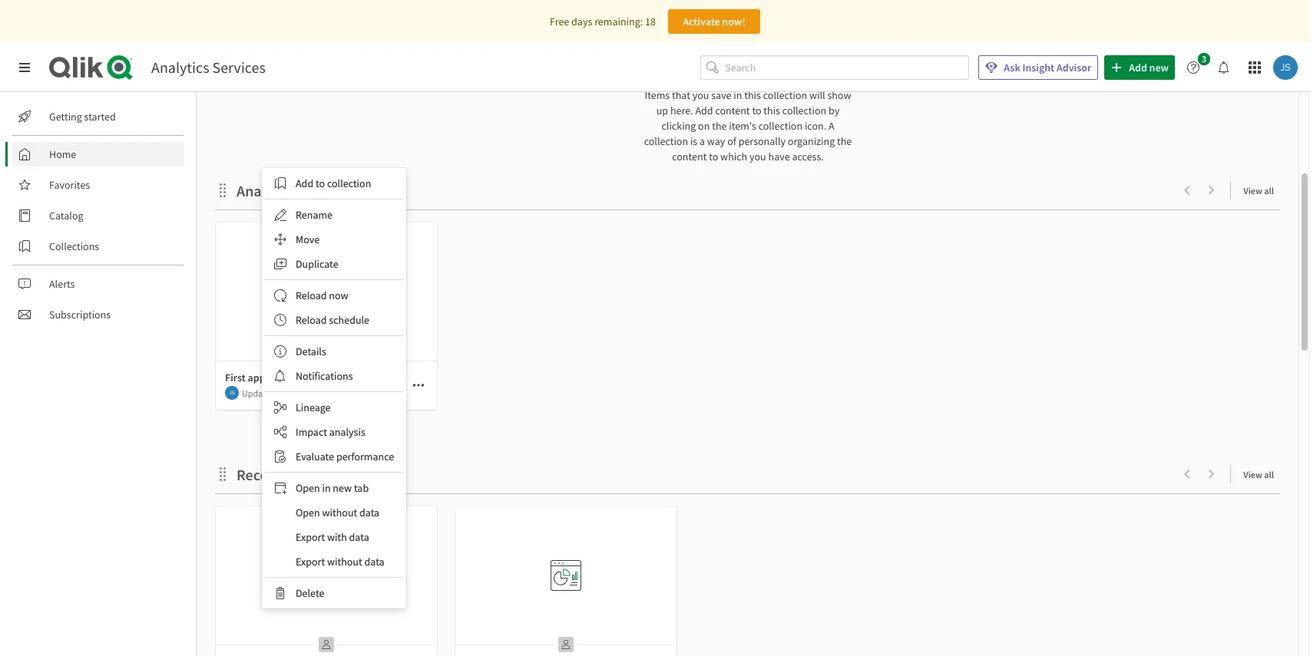 Task type: vqa. For each thing, say whether or not it's contained in the screenshot.
Recently used all
yes



Task type: describe. For each thing, give the bounding box(es) containing it.
impact analysis
[[296, 426, 366, 440]]

access.
[[793, 150, 824, 164]]

view all link for recently used
[[1244, 465, 1281, 484]]

duplicate
[[296, 257, 339, 271]]

personally
[[739, 134, 786, 148]]

will
[[810, 88, 826, 102]]

notifications button
[[265, 364, 404, 389]]

performance
[[336, 450, 394, 464]]

activate
[[683, 15, 720, 28]]

navigation pane element
[[0, 98, 196, 333]]

getting
[[49, 110, 82, 124]]

export with data button
[[265, 526, 404, 550]]

2023
[[303, 388, 321, 399]]

add inside 'add to collection' button
[[296, 177, 314, 191]]

open in new tab link
[[265, 476, 404, 501]]

reload schedule
[[296, 313, 370, 327]]

first
[[225, 371, 246, 385]]

here.
[[671, 104, 694, 118]]

collection left will in the top of the page
[[764, 88, 808, 102]]

getting started link
[[12, 104, 184, 129]]

close sidebar menu image
[[18, 61, 31, 74]]

now
[[329, 289, 349, 303]]

a
[[700, 134, 705, 148]]

tab
[[354, 482, 369, 496]]

open for open in new tab
[[296, 482, 320, 496]]

view all for analytics to explore
[[1244, 185, 1275, 197]]

evaluate performance button
[[265, 445, 404, 469]]

analysis
[[329, 426, 366, 440]]

reload for reload now
[[296, 289, 327, 303]]

all for analytics to explore
[[1265, 185, 1275, 197]]

view all link for analytics to explore
[[1244, 181, 1281, 200]]

1 horizontal spatial you
[[750, 150, 767, 164]]

started
[[84, 110, 116, 124]]

free days remaining: 18
[[550, 15, 656, 28]]

impact
[[296, 426, 327, 440]]

ask insight advisor button
[[979, 55, 1099, 80]]

menu containing add to collection
[[262, 168, 407, 609]]

more actions image
[[413, 380, 425, 392]]

rename
[[296, 208, 333, 222]]

of
[[728, 134, 737, 148]]

app
[[248, 371, 266, 385]]

searchbar element
[[701, 55, 970, 80]]

view for recently used
[[1244, 469, 1263, 481]]

used
[[297, 466, 329, 485]]

recently used link
[[237, 466, 335, 485]]

without for export
[[327, 556, 362, 569]]

home link
[[12, 142, 184, 167]]

by
[[829, 104, 840, 118]]

lineage button
[[265, 396, 404, 420]]

remaining:
[[595, 15, 643, 28]]

evaluate performance
[[296, 450, 394, 464]]

analytics services
[[151, 58, 266, 77]]

reload for reload schedule
[[296, 313, 327, 327]]

now!
[[723, 15, 746, 28]]

catalog
[[49, 209, 83, 223]]

updated
[[242, 388, 275, 399]]

export for export without data
[[296, 556, 325, 569]]

add inside items that you save in this collection will show up here. add content to this collection by clicking on the item's collection icon. a collection is a way of personally organizing the content to which you have access.
[[696, 104, 714, 118]]

impact analysis button
[[265, 420, 404, 445]]

explore
[[317, 181, 366, 201]]

main content containing analytics to explore
[[191, 0, 1311, 657]]

which
[[721, 150, 748, 164]]

recently
[[237, 466, 294, 485]]

advisor
[[1057, 61, 1092, 75]]

view all for recently used
[[1244, 469, 1275, 481]]

jacob simon element
[[225, 386, 239, 400]]

collection inside button
[[327, 177, 371, 191]]

analytics to explore
[[237, 181, 366, 201]]

0 vertical spatial the
[[712, 119, 727, 133]]

details button
[[265, 340, 404, 364]]

remove from favorites image
[[388, 380, 400, 392]]

collections link
[[12, 234, 184, 259]]

move button
[[265, 227, 404, 252]]

export for export with data
[[296, 531, 325, 545]]

duplicate button
[[265, 252, 404, 277]]

have
[[769, 150, 790, 164]]

reload now
[[296, 289, 349, 303]]

way
[[708, 134, 726, 148]]

item's
[[729, 119, 757, 133]]

analytics for analytics services
[[151, 58, 209, 77]]

subscriptions
[[49, 308, 111, 322]]

analytics for analytics to explore
[[237, 181, 297, 201]]

collections
[[49, 240, 99, 254]]

data for open without data
[[360, 506, 380, 520]]

items
[[645, 88, 670, 102]]

evaluate
[[296, 450, 334, 464]]

updated nov 2, 2023
[[242, 388, 321, 399]]

clicking
[[662, 119, 696, 133]]

add to collection
[[296, 177, 371, 191]]

view for analytics to explore
[[1244, 185, 1263, 197]]

1 vertical spatial this
[[764, 104, 781, 118]]

icon.
[[805, 119, 827, 133]]

1 vertical spatial content
[[672, 150, 707, 164]]



Task type: locate. For each thing, give the bounding box(es) containing it.
without down new
[[322, 506, 357, 520]]

2 vertical spatial data
[[365, 556, 385, 569]]

nov
[[277, 388, 293, 399]]

0 vertical spatial all
[[1265, 185, 1275, 197]]

1 vertical spatial open
[[296, 506, 320, 520]]

1 horizontal spatial in
[[734, 88, 743, 102]]

in
[[734, 88, 743, 102], [322, 482, 331, 496]]

data right with on the left of the page
[[349, 531, 369, 545]]

move collection image
[[215, 467, 231, 482]]

to
[[753, 104, 762, 118], [709, 150, 719, 164], [316, 177, 325, 191], [300, 181, 314, 201]]

0 vertical spatial this
[[745, 88, 761, 102]]

2 reload from the top
[[296, 313, 327, 327]]

services
[[212, 58, 266, 77]]

you down the 'personally' on the right of the page
[[750, 150, 767, 164]]

1 vertical spatial reload
[[296, 313, 327, 327]]

content
[[716, 104, 750, 118], [672, 150, 707, 164]]

alerts
[[49, 277, 75, 291]]

0 horizontal spatial you
[[693, 88, 710, 102]]

data for export without data
[[365, 556, 385, 569]]

personal element
[[314, 349, 339, 373], [314, 633, 339, 657], [554, 633, 579, 657]]

1 view all link from the top
[[1244, 181, 1281, 200]]

jacob simon image
[[225, 386, 239, 400]]

view all link
[[1244, 181, 1281, 200], [1244, 465, 1281, 484]]

reload now button
[[265, 284, 404, 308]]

activate now!
[[683, 15, 746, 28]]

0 vertical spatial you
[[693, 88, 710, 102]]

on
[[699, 119, 710, 133]]

1 horizontal spatial this
[[764, 104, 781, 118]]

favorites
[[49, 178, 90, 192]]

you right "that"
[[693, 88, 710, 102]]

1 open from the top
[[296, 482, 320, 496]]

analytics to explore link
[[237, 181, 373, 201]]

ask insight advisor
[[1004, 61, 1092, 75]]

0 vertical spatial view all link
[[1244, 181, 1281, 200]]

subscriptions link
[[12, 303, 184, 327]]

the down by at right
[[838, 134, 852, 148]]

without inside button
[[327, 556, 362, 569]]

export without data
[[296, 556, 385, 569]]

move collection image
[[215, 182, 231, 198]]

show
[[828, 88, 852, 102]]

in left new
[[322, 482, 331, 496]]

data
[[360, 506, 380, 520], [349, 531, 369, 545], [365, 556, 385, 569]]

items that you save in this collection will show up here. add content to this collection by clicking on the item's collection icon. a collection is a way of personally organizing the content to which you have access.
[[644, 88, 852, 164]]

without
[[322, 506, 357, 520], [327, 556, 362, 569]]

new
[[333, 482, 352, 496]]

analytics inside main content
[[237, 181, 297, 201]]

without down with on the left of the page
[[327, 556, 362, 569]]

home
[[49, 148, 76, 161]]

1 view from the top
[[1244, 185, 1263, 197]]

export up delete
[[296, 556, 325, 569]]

data for export with data
[[349, 531, 369, 545]]

open
[[296, 482, 320, 496], [296, 506, 320, 520]]

1 export from the top
[[296, 531, 325, 545]]

0 vertical spatial data
[[360, 506, 380, 520]]

0 horizontal spatial content
[[672, 150, 707, 164]]

lineage
[[296, 401, 331, 415]]

export left with on the left of the page
[[296, 531, 325, 545]]

collection
[[764, 88, 808, 102], [783, 104, 827, 118], [759, 119, 803, 133], [644, 134, 689, 148], [327, 177, 371, 191]]

delete button
[[265, 582, 404, 606]]

catalog link
[[12, 204, 184, 228]]

add
[[696, 104, 714, 118], [296, 177, 314, 191]]

alerts link
[[12, 272, 184, 297]]

open without data link
[[265, 501, 404, 526]]

1 horizontal spatial add
[[696, 104, 714, 118]]

reload down reload now
[[296, 313, 327, 327]]

1 reload from the top
[[296, 289, 327, 303]]

0 vertical spatial without
[[322, 506, 357, 520]]

reload schedule button
[[265, 308, 404, 333]]

first app
[[225, 371, 266, 385]]

reload left now
[[296, 289, 327, 303]]

1 vertical spatial view all
[[1244, 469, 1275, 481]]

add up the rename
[[296, 177, 314, 191]]

move
[[296, 233, 320, 247]]

free
[[550, 15, 570, 28]]

export with data
[[296, 531, 369, 545]]

0 horizontal spatial the
[[712, 119, 727, 133]]

0 vertical spatial reload
[[296, 289, 327, 303]]

1 vertical spatial you
[[750, 150, 767, 164]]

all for recently used
[[1265, 469, 1275, 481]]

without for open
[[322, 506, 357, 520]]

0 vertical spatial open
[[296, 482, 320, 496]]

1 vertical spatial view
[[1244, 469, 1263, 481]]

0 horizontal spatial in
[[322, 482, 331, 496]]

data down export with data button
[[365, 556, 385, 569]]

this right save
[[745, 88, 761, 102]]

2,
[[294, 388, 301, 399]]

analytics left the services
[[151, 58, 209, 77]]

2 view from the top
[[1244, 469, 1263, 481]]

0 horizontal spatial add
[[296, 177, 314, 191]]

0 vertical spatial analytics
[[151, 58, 209, 77]]

favorites link
[[12, 173, 184, 197]]

this
[[745, 88, 761, 102], [764, 104, 781, 118]]

reload
[[296, 289, 327, 303], [296, 313, 327, 327]]

analytics
[[151, 58, 209, 77], [237, 181, 297, 201]]

details
[[296, 345, 326, 359]]

0 horizontal spatial analytics
[[151, 58, 209, 77]]

days
[[572, 15, 593, 28]]

insight
[[1023, 61, 1055, 75]]

all
[[1265, 185, 1275, 197], [1265, 469, 1275, 481]]

a
[[829, 119, 835, 133]]

content down is
[[672, 150, 707, 164]]

0 vertical spatial view
[[1244, 185, 1263, 197]]

collection down 'clicking'
[[644, 134, 689, 148]]

analytics right move collection image
[[237, 181, 297, 201]]

recently used
[[237, 466, 329, 485]]

1 vertical spatial all
[[1265, 469, 1275, 481]]

2 view all link from the top
[[1244, 465, 1281, 484]]

0 vertical spatial content
[[716, 104, 750, 118]]

1 horizontal spatial content
[[716, 104, 750, 118]]

1 vertical spatial add
[[296, 177, 314, 191]]

add to collection button
[[265, 171, 404, 196]]

add up on at right
[[696, 104, 714, 118]]

1 vertical spatial data
[[349, 531, 369, 545]]

analytics services element
[[151, 58, 266, 77]]

schedule
[[329, 313, 370, 327]]

1 horizontal spatial analytics
[[237, 181, 297, 201]]

18
[[645, 15, 656, 28]]

1 vertical spatial export
[[296, 556, 325, 569]]

open without data
[[296, 506, 380, 520]]

collection up rename button
[[327, 177, 371, 191]]

2 all from the top
[[1265, 469, 1275, 481]]

open for open without data
[[296, 506, 320, 520]]

that
[[672, 88, 691, 102]]

main content
[[191, 0, 1311, 657]]

0 vertical spatial export
[[296, 531, 325, 545]]

to inside button
[[316, 177, 325, 191]]

0 horizontal spatial this
[[745, 88, 761, 102]]

getting started
[[49, 110, 116, 124]]

0 vertical spatial add
[[696, 104, 714, 118]]

the right on at right
[[712, 119, 727, 133]]

collection up icon. at right top
[[783, 104, 827, 118]]

content up "item's"
[[716, 104, 750, 118]]

collection up the 'personally' on the right of the page
[[759, 119, 803, 133]]

1 vertical spatial view all link
[[1244, 465, 1281, 484]]

0 vertical spatial in
[[734, 88, 743, 102]]

is
[[691, 134, 698, 148]]

2 view all from the top
[[1244, 469, 1275, 481]]

this up the 'personally' on the right of the page
[[764, 104, 781, 118]]

in right save
[[734, 88, 743, 102]]

2 open from the top
[[296, 506, 320, 520]]

1 vertical spatial without
[[327, 556, 362, 569]]

export without data button
[[265, 550, 404, 575]]

activate now! link
[[668, 9, 761, 34]]

1 all from the top
[[1265, 185, 1275, 197]]

menu
[[262, 168, 407, 609]]

open in new tab
[[296, 482, 369, 496]]

0 vertical spatial view all
[[1244, 185, 1275, 197]]

in inside items that you save in this collection will show up here. add content to this collection by clicking on the item's collection icon. a collection is a way of personally organizing the content to which you have access.
[[734, 88, 743, 102]]

2 export from the top
[[296, 556, 325, 569]]

Search text field
[[726, 55, 970, 80]]

1 vertical spatial in
[[322, 482, 331, 496]]

organizing
[[788, 134, 835, 148]]

rename button
[[265, 203, 404, 227]]

the
[[712, 119, 727, 133], [838, 134, 852, 148]]

1 vertical spatial analytics
[[237, 181, 297, 201]]

1 view all from the top
[[1244, 185, 1275, 197]]

up
[[657, 104, 669, 118]]

1 vertical spatial the
[[838, 134, 852, 148]]

view all
[[1244, 185, 1275, 197], [1244, 469, 1275, 481]]

1 horizontal spatial the
[[838, 134, 852, 148]]

data down tab
[[360, 506, 380, 520]]

save
[[712, 88, 732, 102]]



